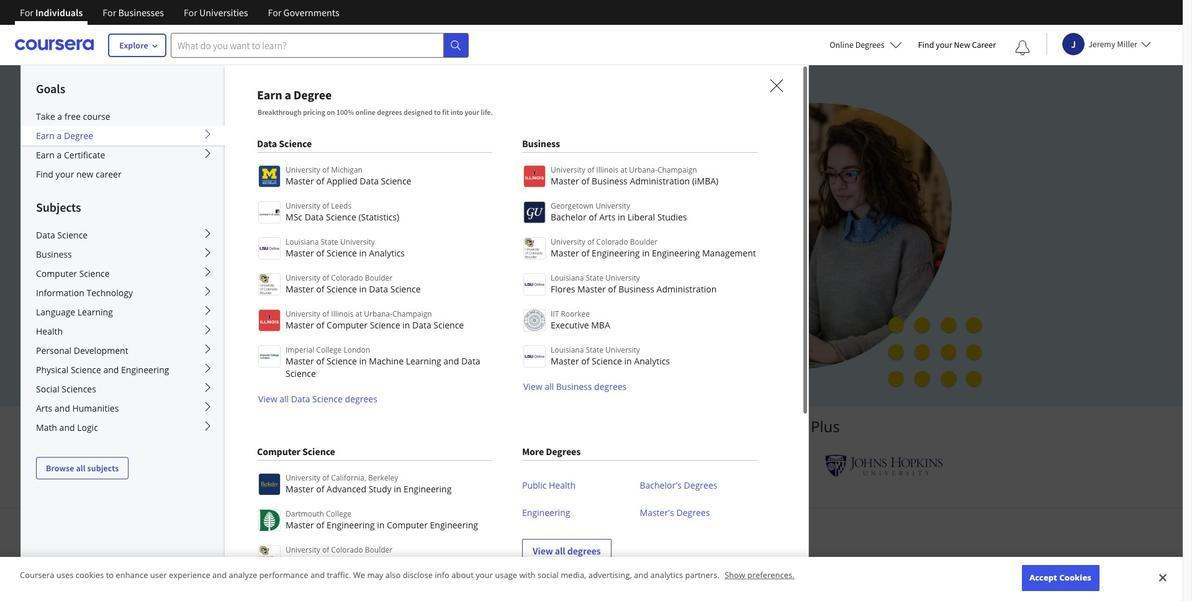 Task type: vqa. For each thing, say whether or not it's contained in the screenshot.
University of Colorado Boulder logo in Business list
yes



Task type: describe. For each thing, give the bounding box(es) containing it.
view all degrees link
[[522, 539, 612, 563]]

learning inside popup button
[[78, 306, 113, 318]]

certificate
[[64, 149, 105, 161]]

view all data science degrees link
[[257, 393, 378, 405]]

information technology
[[36, 287, 133, 299]]

imperial college london logo image
[[258, 345, 281, 368]]

$399 /year with 14-day money-back guarantee
[[243, 336, 441, 348]]

boulder for business
[[630, 237, 658, 247]]

career for new
[[96, 168, 121, 180]]

governments
[[284, 6, 340, 19]]

7,000+
[[359, 174, 401, 193]]

in inside university of colorado boulder master of science in data science
[[359, 283, 367, 295]]

user
[[150, 570, 167, 581]]

information technology button
[[21, 283, 225, 302]]

take
[[36, 111, 55, 122]]

disclose
[[403, 570, 433, 581]]

science inside data science popup button
[[57, 229, 88, 241]]

computer inside dropdown button
[[36, 268, 77, 279]]

math and logic
[[36, 422, 98, 434]]

in inside the georgetown university bachelor of arts in liberal studies
[[618, 211, 626, 223]]

show notifications image
[[1015, 40, 1030, 55]]

management
[[702, 247, 756, 259]]

champaign for (imba)
[[658, 165, 697, 175]]

iit roorkee executive mba
[[551, 309, 610, 331]]

for for individuals
[[20, 6, 33, 19]]

for businesses
[[103, 6, 164, 19]]

university inside the georgetown university bachelor of arts in liberal studies
[[596, 201, 630, 211]]

browse all subjects
[[46, 463, 119, 474]]

sas image
[[654, 456, 701, 476]]

in inside 'university of illinois at urbana-champaign master of computer science in data science'
[[403, 319, 410, 331]]

of inside dartmouth college master of engineering in computer engineering
[[316, 519, 324, 531]]

at for business
[[621, 165, 627, 175]]

in up view all business degrees
[[625, 355, 632, 367]]

100%
[[337, 107, 354, 117]]

explore menu element
[[21, 65, 225, 479]]

all for degrees
[[555, 545, 566, 557]]

courses,
[[479, 174, 532, 193]]

money-
[[340, 336, 373, 348]]

flores
[[551, 283, 575, 295]]

math
[[36, 422, 57, 434]]

and inside arts and humanities popup button
[[55, 402, 70, 414]]

university of leeds msc data science (statistics)
[[286, 201, 399, 223]]

bachelor's degrees
[[640, 479, 718, 491]]

to inside earn a degree breakthrough pricing on 100% online degrees designed to fit into your life.
[[434, 107, 441, 117]]

dartmouth college master of engineering in computer engineering
[[286, 509, 478, 531]]

your inside explore menu element
[[56, 168, 74, 180]]

1 horizontal spatial computer science
[[257, 445, 335, 458]]

master inside imperial college london master of science in machine learning and data science
[[286, 355, 314, 367]]

in inside unlimited access to 7,000+ world-class courses, hands-on projects, and job-ready certificate programs—all included in your subscription
[[600, 196, 612, 215]]

usage
[[495, 570, 517, 581]]

louisiana for louisiana state university logo to the middle
[[551, 273, 584, 283]]

science inside physical science and engineering dropdown button
[[71, 364, 101, 376]]

university for university of california, berkeley master of advanced study in engineering
[[286, 473, 320, 483]]

programs—all
[[448, 196, 538, 215]]

state for louisiana state university logo to the middle
[[586, 273, 604, 283]]

your left social
[[494, 552, 536, 578]]

leeds
[[331, 201, 352, 211]]

coursera uses cookies to enhance user experience and analyze performance and traffic. we may also disclose info about your usage with social media, advertising, and analytics partners. show preferences.
[[20, 570, 795, 581]]

7-
[[275, 307, 283, 319]]

in left 'usage'
[[473, 552, 490, 578]]

data science list
[[257, 164, 493, 406]]

find your new career link
[[912, 37, 1002, 53]]

for for businesses
[[103, 6, 116, 19]]

data inside imperial college london master of science in machine learning and data science
[[461, 355, 481, 367]]

boulder inside university of colorado boulder master of science in data science
[[365, 273, 393, 283]]

cancel
[[284, 278, 311, 290]]

university of illinois at urbana-champaign master of business administration (imba)
[[551, 165, 719, 187]]

iit roorkee logo image
[[524, 309, 546, 332]]

data inside popup button
[[36, 229, 55, 241]]

urbana- for science
[[364, 309, 392, 319]]

master inside dartmouth college master of engineering in computer engineering
[[286, 519, 314, 531]]

university down the (statistics)
[[340, 237, 375, 247]]

universities
[[517, 416, 596, 437]]

degrees inside earn a degree breakthrough pricing on 100% online degrees designed to fit into your life.
[[377, 107, 402, 117]]

cookies
[[76, 570, 104, 581]]

illinois for computer
[[331, 309, 354, 319]]

of inside louisiana state university flores master of business administration
[[608, 283, 616, 295]]

master inside louisiana state university flores master of business administration
[[578, 283, 606, 295]]

degree for earn a degree
[[64, 130, 93, 142]]

enhance
[[116, 570, 148, 581]]

privacy alert dialog
[[0, 557, 1183, 601]]

boulder for computer science
[[365, 545, 393, 555]]

media,
[[561, 570, 587, 581]]

university of michigan image
[[582, 449, 614, 483]]

dartmouth college logo image
[[258, 509, 281, 532]]

bachelor's
[[640, 479, 682, 491]]

start
[[251, 307, 273, 319]]

learning inside imperial college london master of science in machine learning and data science
[[406, 355, 441, 367]]

of inside imperial college london master of science in machine learning and data science
[[316, 355, 324, 367]]

free
[[301, 307, 320, 319]]

earn for earn a certificate
[[36, 149, 55, 161]]

california,
[[331, 473, 366, 483]]

university of colorado boulder master of science in data science
[[286, 273, 421, 295]]

at for computer
[[355, 309, 362, 319]]

development
[[74, 345, 128, 357]]

university of illinois at urbana-champaign image
[[240, 456, 337, 476]]

arts inside arts and humanities popup button
[[36, 402, 52, 414]]

business inside university of illinois at urbana-champaign master of business administration (imba)
[[592, 175, 628, 187]]

subscription
[[264, 218, 343, 236]]

to inside privacy alert dialog
[[106, 570, 114, 581]]

colorado for business
[[596, 237, 628, 247]]

to inside unlimited access to 7,000+ world-class courses, hands-on projects, and job-ready certificate programs—all included in your subscription
[[342, 174, 355, 193]]

earn a degree breakthrough pricing on 100% online degrees designed to fit into your life.
[[257, 87, 493, 117]]

1 vertical spatial louisiana state university logo image
[[524, 273, 546, 296]]

data inside 'university of illinois at urbana-champaign master of computer science in data science'
[[412, 319, 431, 331]]

personal
[[36, 345, 71, 357]]

in inside imperial college london master of science in machine learning and data science
[[359, 355, 367, 367]]

j
[[1071, 38, 1076, 50]]

georgetown university logo image
[[524, 201, 546, 224]]

analytics for louisiana state university logo within the "data science" list
[[369, 247, 405, 259]]

university down mba
[[606, 345, 640, 355]]

health inside more degrees 'list'
[[549, 479, 576, 491]]

online degrees button
[[820, 31, 912, 58]]

view for view all business degrees
[[524, 381, 543, 393]]

/month, cancel anytime
[[246, 278, 350, 290]]

in inside dartmouth college master of engineering in computer engineering
[[377, 519, 385, 531]]

university of california, berkeley logo image
[[258, 473, 281, 496]]

arts inside the georgetown university bachelor of arts in liberal studies
[[599, 211, 616, 223]]

and inside math and logic "popup button"
[[59, 422, 75, 434]]

coursera plus image
[[231, 117, 420, 135]]

class
[[445, 174, 476, 193]]

science inside business list
[[592, 355, 622, 367]]

banner navigation
[[10, 0, 349, 34]]

in inside university of colorado boulder master of engineering in engineering management
[[642, 247, 650, 259]]

health inside popup button
[[36, 325, 63, 337]]

colorado inside university of colorado boulder master of science in data science
[[331, 273, 363, 283]]

social sciences button
[[21, 379, 225, 399]]

coursera for leading universities and companies with coursera plus
[[744, 416, 807, 437]]

berkeley
[[368, 473, 398, 483]]

degrees inside "data science" list
[[345, 393, 378, 405]]

master down subscription
[[286, 247, 314, 259]]

university for university of michigan master of applied data science
[[286, 165, 320, 175]]

science inside computer science dropdown button
[[79, 268, 110, 279]]

louisiana state university flores master of business administration
[[551, 273, 717, 295]]

master inside 'university of illinois at urbana-champaign master of computer science in data science'
[[286, 319, 314, 331]]

michigan
[[331, 165, 363, 175]]

for governments
[[268, 6, 340, 19]]

free
[[64, 111, 81, 122]]

master inside university of michigan master of applied data science
[[286, 175, 314, 187]]

master's
[[640, 507, 674, 519]]

degrees inside 'list'
[[568, 545, 601, 557]]

university for university of colorado boulder master of science in computer science
[[286, 545, 320, 555]]

college for engineering
[[326, 509, 352, 519]]

view all data science degrees
[[258, 393, 378, 405]]

coursera for invest in your career with coursera plus
[[646, 552, 726, 578]]

businesses
[[118, 6, 164, 19]]

trial
[[322, 307, 342, 319]]

engineering inside university of california, berkeley master of advanced study in engineering
[[404, 483, 452, 495]]

on inside unlimited access to 7,000+ world-class courses, hands-on projects, and job-ready certificate programs—all included in your subscription
[[579, 174, 596, 193]]

find your new career
[[36, 168, 121, 180]]

louisiana state university master of science in analytics for bottom louisiana state university logo
[[551, 345, 670, 367]]

all for data
[[280, 393, 289, 405]]

administration inside louisiana state university flores master of business administration
[[657, 283, 717, 295]]

your left new
[[936, 39, 953, 50]]

computer up university of california, berkeley logo
[[257, 445, 301, 458]]

champaign for in
[[392, 309, 432, 319]]

executive
[[551, 319, 589, 331]]

language learning button
[[21, 302, 225, 322]]

in inside university of colorado boulder master of science in computer science
[[359, 555, 367, 567]]

engineering up university of colorado boulder master of science in computer science at bottom
[[327, 519, 375, 531]]

business up universities
[[556, 381, 592, 393]]

take a free course link
[[21, 107, 225, 126]]

master up view all business degrees link
[[551, 355, 579, 367]]

invest
[[414, 552, 469, 578]]

louisiana for louisiana state university logo within the "data science" list
[[286, 237, 319, 247]]

in up university of colorado boulder master of science in data science
[[359, 247, 367, 259]]

preferences.
[[748, 570, 795, 581]]

illinois for business
[[596, 165, 619, 175]]

and inside imperial college london master of science in machine learning and data science
[[444, 355, 459, 367]]

included
[[542, 196, 596, 215]]

start 7-day free trial button
[[231, 298, 362, 328]]

health button
[[21, 322, 225, 341]]

show preferences. link
[[725, 570, 795, 581]]

online degrees
[[830, 39, 885, 50]]

university of utah
[[286, 581, 348, 591]]

1 horizontal spatial day
[[323, 336, 338, 348]]

engineering inside more degrees 'list'
[[522, 507, 570, 519]]

sciences
[[62, 383, 96, 395]]

master inside university of colorado boulder master of science in data science
[[286, 283, 314, 295]]

browse
[[46, 463, 74, 474]]

master inside university of colorado boulder master of engineering in engineering management
[[551, 247, 579, 259]]

university of utah link
[[257, 580, 493, 601]]

master inside university of illinois at urbana-champaign master of business administration (imba)
[[551, 175, 579, 187]]

invest in your career with coursera plus
[[414, 552, 769, 578]]

personal development
[[36, 345, 128, 357]]

coursera image
[[15, 35, 94, 55]]

university for university of utah
[[286, 581, 320, 591]]

humanities
[[72, 402, 119, 414]]

plus for invest in your career with coursera plus
[[731, 552, 769, 578]]

physical
[[36, 364, 69, 376]]

university for university of colorado boulder master of engineering in engineering management
[[551, 237, 586, 247]]

goals
[[36, 81, 65, 96]]



Task type: locate. For each thing, give the bounding box(es) containing it.
university inside university of illinois at urbana-champaign master of business administration (imba)
[[551, 165, 586, 175]]

science
[[279, 137, 312, 150], [381, 175, 411, 187], [326, 211, 356, 223], [57, 229, 88, 241], [327, 247, 357, 259], [79, 268, 110, 279], [327, 283, 357, 295], [390, 283, 421, 295], [370, 319, 400, 331], [434, 319, 464, 331], [327, 355, 357, 367], [592, 355, 622, 367], [71, 364, 101, 376], [286, 368, 316, 379], [312, 393, 343, 405], [302, 445, 335, 458], [327, 555, 357, 567], [412, 555, 443, 567]]

for for universities
[[184, 6, 197, 19]]

business inside popup button
[[36, 248, 72, 260]]

university of colorado boulder logo image for computer science
[[258, 545, 281, 568]]

urbana- up back
[[364, 309, 392, 319]]

louisiana state university logo image left flores
[[524, 273, 546, 296]]

on left 100%
[[327, 107, 335, 117]]

business up the georgetown university bachelor of arts in liberal studies
[[592, 175, 628, 187]]

earn for earn a degree
[[36, 130, 55, 142]]

plus for leading universities and companies with coursera plus
[[811, 416, 840, 437]]

degrees
[[856, 39, 885, 50], [546, 445, 581, 458], [684, 479, 718, 491], [677, 507, 710, 519]]

find
[[918, 39, 934, 50], [36, 168, 53, 180]]

illinois up the georgetown university bachelor of arts in liberal studies
[[596, 165, 619, 175]]

degrees for online degrees
[[856, 39, 885, 50]]

computer inside 'university of illinois at urbana-champaign master of computer science in data science'
[[327, 319, 368, 331]]

state down subscription
[[321, 237, 338, 247]]

with inside privacy alert dialog
[[520, 570, 536, 581]]

0 vertical spatial university of illinois at urbana-champaign logo image
[[524, 165, 546, 188]]

we
[[353, 570, 365, 581]]

boulder
[[630, 237, 658, 247], [365, 273, 393, 283], [365, 545, 393, 555]]

champaign up studies
[[658, 165, 697, 175]]

university up start 7-day free trial button
[[286, 273, 320, 283]]

your inside earn a degree breakthrough pricing on 100% online degrees designed to fit into your life.
[[465, 107, 479, 117]]

university for university of illinois at urbana-champaign master of business administration (imba)
[[551, 165, 586, 175]]

computer science inside dropdown button
[[36, 268, 110, 279]]

accept cookies
[[1030, 572, 1092, 583]]

hec paris image
[[742, 453, 785, 479]]

0 horizontal spatial urbana-
[[364, 309, 392, 319]]

1 horizontal spatial urbana-
[[629, 165, 658, 175]]

2 vertical spatial university of colorado boulder logo image
[[258, 545, 281, 568]]

analytics inside business list
[[634, 355, 670, 367]]

your inside privacy alert dialog
[[476, 570, 493, 581]]

0 vertical spatial earn
[[257, 87, 282, 102]]

university up subscription
[[286, 201, 320, 211]]

a for earn a certificate
[[57, 149, 62, 161]]

state down mba
[[586, 345, 604, 355]]

university of colorado boulder logo image for business
[[524, 237, 546, 260]]

leading universities and companies with coursera plus
[[458, 416, 840, 437]]

to up leeds
[[342, 174, 355, 193]]

day inside button
[[283, 307, 299, 319]]

view for view all data science degrees
[[258, 393, 277, 405]]

0 vertical spatial on
[[327, 107, 335, 117]]

on inside earn a degree breakthrough pricing on 100% online degrees designed to fit into your life.
[[327, 107, 335, 117]]

all for business
[[545, 381, 554, 393]]

about
[[452, 570, 474, 581]]

and inside unlimited access to 7,000+ world-class courses, hands-on projects, and job-ready certificate programs—all included in your subscription
[[289, 196, 314, 215]]

1 vertical spatial on
[[579, 174, 596, 193]]

0 horizontal spatial illinois
[[331, 309, 354, 319]]

0 vertical spatial degree
[[294, 87, 332, 102]]

university of colorado boulder logo image
[[524, 237, 546, 260], [258, 273, 281, 296], [258, 545, 281, 568]]

science inside university of michigan master of applied data science
[[381, 175, 411, 187]]

1 horizontal spatial arts
[[599, 211, 616, 223]]

data science down breakthrough
[[257, 137, 312, 150]]

boulder down liberal
[[630, 237, 658, 247]]

1 vertical spatial health
[[549, 479, 576, 491]]

a down "earn a degree"
[[57, 149, 62, 161]]

business down university of colorado boulder master of engineering in engineering management at top
[[619, 283, 655, 295]]

degrees for more degrees
[[546, 445, 581, 458]]

degrees down universities
[[546, 445, 581, 458]]

What do you want to learn? text field
[[171, 33, 444, 57]]

with left analytics
[[601, 552, 641, 578]]

4 for from the left
[[268, 6, 282, 19]]

a inside earn a degree breakthrough pricing on 100% online degrees designed to fit into your life.
[[285, 87, 291, 102]]

louisiana state university master of science in analytics inside "data science" list
[[286, 237, 405, 259]]

university left utah
[[286, 581, 320, 591]]

0 vertical spatial louisiana
[[286, 237, 319, 247]]

social sciences
[[36, 383, 96, 395]]

for for governments
[[268, 6, 282, 19]]

with left social
[[520, 570, 536, 581]]

louisiana state university master of science in analytics inside business list
[[551, 345, 670, 367]]

louisiana state university logo image down university of leeds logo
[[258, 237, 281, 260]]

degree for earn a degree breakthrough pricing on 100% online degrees designed to fit into your life.
[[294, 87, 332, 102]]

career inside explore menu element
[[96, 168, 121, 180]]

advertising,
[[589, 570, 632, 581]]

hands-
[[536, 174, 579, 193]]

university inside university of california, berkeley master of advanced study in engineering
[[286, 473, 320, 483]]

applied
[[327, 175, 358, 187]]

university down university of illinois at urbana-champaign master of business administration (imba)
[[596, 201, 630, 211]]

all inside "data science" list
[[280, 393, 289, 405]]

2 horizontal spatial coursera
[[744, 416, 807, 437]]

university of michigan master of applied data science
[[286, 165, 411, 187]]

traffic.
[[327, 570, 351, 581]]

a for earn a degree breakthrough pricing on 100% online degrees designed to fit into your life.
[[285, 87, 291, 102]]

university
[[286, 165, 320, 175], [551, 165, 586, 175], [286, 201, 320, 211], [596, 201, 630, 211], [340, 237, 375, 247], [551, 237, 586, 247], [286, 273, 320, 283], [606, 273, 640, 283], [286, 309, 320, 319], [606, 345, 640, 355], [286, 473, 320, 483], [286, 545, 320, 555], [286, 581, 320, 591]]

1 vertical spatial career
[[540, 552, 597, 578]]

in left liberal
[[618, 211, 626, 223]]

degrees down imperial college london master of science in machine learning and data science
[[345, 393, 378, 405]]

data science button
[[21, 225, 225, 245]]

degree inside earn a degree breakthrough pricing on 100% online degrees designed to fit into your life.
[[294, 87, 332, 102]]

all inside button
[[76, 463, 86, 474]]

1 vertical spatial day
[[323, 336, 338, 348]]

1 vertical spatial degree
[[64, 130, 93, 142]]

1 vertical spatial louisiana state university master of science in analytics
[[551, 345, 670, 367]]

master up start 7-day free trial
[[286, 283, 314, 295]]

group
[[20, 65, 809, 601]]

a for take a free course
[[57, 111, 62, 122]]

urbana- for administration
[[629, 165, 658, 175]]

0 vertical spatial analytics
[[369, 247, 405, 259]]

0 vertical spatial colorado
[[596, 237, 628, 247]]

0 vertical spatial day
[[283, 307, 299, 319]]

0 horizontal spatial plus
[[731, 552, 769, 578]]

world-
[[405, 174, 445, 193]]

computer science up information technology
[[36, 268, 110, 279]]

business list
[[522, 164, 758, 393]]

computer down the study
[[387, 519, 428, 531]]

university inside university of leeds msc data science (statistics)
[[286, 201, 320, 211]]

london
[[344, 345, 370, 355]]

find down "earn a certificate"
[[36, 168, 53, 180]]

(imba)
[[692, 175, 719, 187]]

state inside louisiana state university flores master of business administration
[[586, 273, 604, 283]]

2 vertical spatial state
[[586, 345, 604, 355]]

earn down take
[[36, 130, 55, 142]]

in
[[600, 196, 612, 215], [618, 211, 626, 223], [359, 247, 367, 259], [642, 247, 650, 259], [359, 283, 367, 295], [403, 319, 410, 331], [359, 355, 367, 367], [625, 355, 632, 367], [394, 483, 401, 495], [377, 519, 385, 531], [473, 552, 490, 578], [359, 555, 367, 567]]

in up guarantee
[[403, 319, 410, 331]]

engineering up invest at the left bottom of page
[[430, 519, 478, 531]]

dartmouth
[[286, 509, 324, 519]]

engineering inside dropdown button
[[121, 364, 169, 376]]

1 vertical spatial computer science
[[257, 445, 335, 458]]

with right companies
[[710, 416, 740, 437]]

administration down university of colorado boulder master of engineering in engineering management at top
[[657, 283, 717, 295]]

show
[[725, 570, 745, 581]]

0 horizontal spatial health
[[36, 325, 63, 337]]

more degrees
[[522, 445, 581, 458]]

university of michigan logo image
[[258, 165, 281, 188]]

1 vertical spatial plus
[[731, 552, 769, 578]]

browse all subjects button
[[36, 457, 129, 479]]

None search field
[[171, 33, 469, 57]]

johns hopkins university image
[[825, 455, 943, 478]]

0 vertical spatial career
[[96, 168, 121, 180]]

analytics inside "data science" list
[[369, 247, 405, 259]]

find inside explore menu element
[[36, 168, 53, 180]]

1 vertical spatial view
[[258, 393, 277, 405]]

of inside university of leeds msc data science (statistics)
[[322, 201, 329, 211]]

urbana- inside 'university of illinois at urbana-champaign master of computer science in data science'
[[364, 309, 392, 319]]

for left universities
[[184, 6, 197, 19]]

day left "free"
[[283, 307, 299, 319]]

university up included on the top of the page
[[551, 165, 586, 175]]

2 for from the left
[[103, 6, 116, 19]]

boulder up 'university of illinois at urbana-champaign master of computer science in data science'
[[365, 273, 393, 283]]

0 horizontal spatial computer science
[[36, 268, 110, 279]]

1 vertical spatial data science
[[36, 229, 88, 241]]

state inside "data science" list
[[321, 237, 338, 247]]

louisiana state university logo image inside "data science" list
[[258, 237, 281, 260]]

1 vertical spatial louisiana
[[551, 273, 584, 283]]

unlimited
[[231, 174, 294, 193]]

louisiana for bottom louisiana state university logo
[[551, 345, 584, 355]]

language
[[36, 306, 75, 318]]

1 vertical spatial earn
[[36, 130, 55, 142]]

explore button
[[109, 34, 166, 57]]

master up included on the top of the page
[[551, 175, 579, 187]]

to left fit
[[434, 107, 441, 117]]

your right the about
[[476, 570, 493, 581]]

career for your
[[540, 552, 597, 578]]

1 horizontal spatial coursera
[[646, 552, 726, 578]]

machine
[[369, 355, 404, 367]]

logic
[[77, 422, 98, 434]]

2 vertical spatial to
[[106, 570, 114, 581]]

university inside 'university of illinois at urbana-champaign master of computer science in data science'
[[286, 309, 320, 319]]

view inside business list
[[524, 381, 543, 393]]

university of illinois at urbana-champaign logo image for master of business administration (imba)
[[524, 165, 546, 188]]

cookies
[[1060, 572, 1092, 583]]

0 vertical spatial administration
[[630, 175, 690, 187]]

1 vertical spatial urbana-
[[364, 309, 392, 319]]

all inside business list
[[545, 381, 554, 393]]

companies
[[630, 416, 706, 437]]

university of colorado boulder logo image inside "data science" list
[[258, 273, 281, 296]]

2 vertical spatial view
[[533, 545, 553, 557]]

0 vertical spatial to
[[434, 107, 441, 117]]

college inside imperial college london master of science in machine learning and data science
[[316, 345, 342, 355]]

ready
[[342, 196, 378, 215]]

computer science up university of california, berkeley logo
[[257, 445, 335, 458]]

computer science list
[[257, 472, 493, 601]]

analytics for bottom louisiana state university logo
[[634, 355, 670, 367]]

1 vertical spatial administration
[[657, 283, 717, 295]]

engineering up social sciences "dropdown button"
[[121, 364, 169, 376]]

in up university of colorado boulder master of science in computer science at bottom
[[377, 519, 385, 531]]

university of illinois at urbana-champaign logo image for master of computer science in data science
[[258, 309, 281, 332]]

georgetown
[[551, 201, 594, 211]]

1 horizontal spatial find
[[918, 39, 934, 50]]

university for university of illinois at urbana-champaign master of computer science in data science
[[286, 309, 320, 319]]

view
[[524, 381, 543, 393], [258, 393, 277, 405], [533, 545, 553, 557]]

louisiana state university logo image
[[258, 237, 281, 260], [524, 273, 546, 296], [524, 345, 546, 368]]

earn for earn a degree breakthrough pricing on 100% online degrees designed to fit into your life.
[[257, 87, 282, 102]]

illinois
[[596, 165, 619, 175], [331, 309, 354, 319]]

1 vertical spatial find
[[36, 168, 53, 180]]

all inside more degrees 'list'
[[555, 545, 566, 557]]

access
[[297, 174, 338, 193]]

new
[[76, 168, 93, 180]]

master inside university of california, berkeley master of advanced study in engineering
[[286, 483, 314, 495]]

miller
[[1118, 38, 1138, 49]]

business inside louisiana state university flores master of business administration
[[619, 283, 655, 295]]

business
[[522, 137, 560, 150], [592, 175, 628, 187], [36, 248, 72, 260], [619, 283, 655, 295], [556, 381, 592, 393]]

state for bottom louisiana state university logo
[[586, 345, 604, 355]]

colorado for computer science
[[331, 545, 363, 555]]

1 vertical spatial boulder
[[365, 273, 393, 283]]

colorado up trial
[[331, 273, 363, 283]]

1 vertical spatial analytics
[[634, 355, 670, 367]]

at inside university of illinois at urbana-champaign master of business administration (imba)
[[621, 165, 627, 175]]

0 vertical spatial plus
[[811, 416, 840, 437]]

1 horizontal spatial degree
[[294, 87, 332, 102]]

0 vertical spatial arts
[[599, 211, 616, 223]]

0 horizontal spatial at
[[355, 309, 362, 319]]

boulder inside university of colorado boulder master of science in computer science
[[365, 545, 393, 555]]

in up louisiana state university flores master of business administration
[[642, 247, 650, 259]]

1 vertical spatial illinois
[[331, 309, 354, 319]]

0 horizontal spatial learning
[[78, 306, 113, 318]]

degrees right online
[[377, 107, 402, 117]]

georgetown university bachelor of arts in liberal studies
[[551, 201, 687, 223]]

louisiana down 'executive'
[[551, 345, 584, 355]]

your down the projects,
[[231, 218, 260, 236]]

physical science and engineering
[[36, 364, 169, 376]]

google image
[[475, 455, 542, 478]]

more
[[522, 445, 544, 458]]

0 horizontal spatial arts
[[36, 402, 52, 414]]

university down university of colorado boulder master of engineering in engineering management at top
[[606, 273, 640, 283]]

1 vertical spatial college
[[326, 509, 352, 519]]

coursera down master's degrees link
[[646, 552, 726, 578]]

your left life.
[[465, 107, 479, 117]]

urbana- up liberal
[[629, 165, 658, 175]]

2 vertical spatial louisiana state university logo image
[[524, 345, 546, 368]]

with
[[288, 336, 308, 348], [710, 416, 740, 437], [601, 552, 641, 578], [520, 570, 536, 581]]

master's degrees link
[[640, 499, 710, 527]]

health right public
[[549, 479, 576, 491]]

0 vertical spatial computer science
[[36, 268, 110, 279]]

health
[[36, 325, 63, 337], [549, 479, 576, 491]]

data science inside popup button
[[36, 229, 88, 241]]

champaign inside 'university of illinois at urbana-champaign master of computer science in data science'
[[392, 309, 432, 319]]

0 horizontal spatial data science
[[36, 229, 88, 241]]

0 vertical spatial health
[[36, 325, 63, 337]]

online
[[830, 39, 854, 50]]

champaign inside university of illinois at urbana-champaign master of business administration (imba)
[[658, 165, 697, 175]]

0 vertical spatial view
[[524, 381, 543, 393]]

data science down subjects
[[36, 229, 88, 241]]

for
[[20, 6, 33, 19], [103, 6, 116, 19], [184, 6, 197, 19], [268, 6, 282, 19]]

0 vertical spatial state
[[321, 237, 338, 247]]

2 vertical spatial colorado
[[331, 545, 363, 555]]

degrees up leading universities and companies with coursera plus
[[594, 381, 627, 393]]

university inside louisiana state university flores master of business administration
[[606, 273, 640, 283]]

breakthrough
[[258, 107, 302, 117]]

all for subjects
[[76, 463, 86, 474]]

1 vertical spatial state
[[586, 273, 604, 283]]

/year
[[263, 336, 286, 348]]

business up "hands-" at the top of page
[[522, 137, 560, 150]]

duke university image
[[377, 455, 435, 475]]

0 vertical spatial learning
[[78, 306, 113, 318]]

imperial college london master of science in machine learning and data science
[[286, 345, 481, 379]]

0 vertical spatial champaign
[[658, 165, 697, 175]]

3 for from the left
[[184, 6, 197, 19]]

a left free
[[57, 111, 62, 122]]

0 horizontal spatial on
[[327, 107, 335, 117]]

accept cookies button
[[1022, 565, 1100, 591]]

help center image
[[1151, 569, 1166, 584]]

2 horizontal spatial to
[[434, 107, 441, 117]]

0 vertical spatial louisiana state university master of science in analytics
[[286, 237, 405, 259]]

university of illinois at urbana-champaign master of computer science in data science
[[286, 309, 464, 331]]

in inside university of california, berkeley master of advanced study in engineering
[[394, 483, 401, 495]]

1 horizontal spatial illinois
[[596, 165, 619, 175]]

engineering down studies
[[652, 247, 700, 259]]

university of colorado boulder logo image down georgetown university logo
[[524, 237, 546, 260]]

university inside university of colorado boulder master of science in computer science
[[286, 545, 320, 555]]

0 horizontal spatial day
[[283, 307, 299, 319]]

group containing goals
[[20, 65, 809, 601]]

learning
[[78, 306, 113, 318], [406, 355, 441, 367]]

0 vertical spatial at
[[621, 165, 627, 175]]

illinois up $399 /year with 14-day money-back guarantee on the bottom of page
[[331, 309, 354, 319]]

1 horizontal spatial louisiana state university master of science in analytics
[[551, 345, 670, 367]]

0 horizontal spatial degree
[[64, 130, 93, 142]]

master down 14-
[[286, 355, 314, 367]]

earn inside earn a degree breakthrough pricing on 100% online degrees designed to fit into your life.
[[257, 87, 282, 102]]

all up social
[[555, 545, 566, 557]]

your inside unlimited access to 7,000+ world-class courses, hands-on projects, and job-ready certificate programs—all included in your subscription
[[231, 218, 260, 236]]

college left london
[[316, 345, 342, 355]]

pricing
[[303, 107, 325, 117]]

master up performance
[[286, 555, 314, 567]]

data inside university of colorado boulder master of science in data science
[[369, 283, 388, 295]]

find for find your new career
[[36, 168, 53, 180]]

degrees up media,
[[568, 545, 601, 557]]

1 horizontal spatial data science
[[257, 137, 312, 150]]

urbana- inside university of illinois at urbana-champaign master of business administration (imba)
[[629, 165, 658, 175]]

university of colorado boulder logo image inside computer science list
[[258, 545, 281, 568]]

computer up $399 /year with 14-day money-back guarantee on the bottom of page
[[327, 319, 368, 331]]

in up "we"
[[359, 555, 367, 567]]

jeremy
[[1089, 38, 1116, 49]]

1 horizontal spatial plus
[[811, 416, 840, 437]]

computer up the also
[[369, 555, 410, 567]]

in right the study
[[394, 483, 401, 495]]

view for view all degrees
[[533, 545, 553, 557]]

studies
[[658, 211, 687, 223]]

computer up information
[[36, 268, 77, 279]]

colorado
[[596, 237, 628, 247], [331, 273, 363, 283], [331, 545, 363, 555]]

earn down "earn a degree"
[[36, 149, 55, 161]]

experience
[[169, 570, 210, 581]]

a for earn a degree
[[57, 130, 62, 142]]

and inside physical science and engineering dropdown button
[[103, 364, 119, 376]]

1 horizontal spatial career
[[540, 552, 597, 578]]

university inside university of colorado boulder master of engineering in engineering management
[[551, 237, 586, 247]]

computer inside university of colorado boulder master of science in computer science
[[369, 555, 410, 567]]

mba
[[591, 319, 610, 331]]

1 horizontal spatial university of illinois at urbana-champaign logo image
[[524, 165, 546, 188]]

learning down guarantee
[[406, 355, 441, 367]]

degrees for master's degrees
[[677, 507, 710, 519]]

1 vertical spatial colorado
[[331, 273, 363, 283]]

0 vertical spatial university of colorado boulder logo image
[[524, 237, 546, 260]]

0 vertical spatial illinois
[[596, 165, 619, 175]]

master inside university of colorado boulder master of science in computer science
[[286, 555, 314, 567]]

university of illinois at urbana-champaign logo image inside business list
[[524, 165, 546, 188]]

1 horizontal spatial at
[[621, 165, 627, 175]]

into
[[451, 107, 463, 117]]

arts and humanities button
[[21, 399, 225, 418]]

coursera inside privacy alert dialog
[[20, 570, 54, 581]]

louisiana
[[286, 237, 319, 247], [551, 273, 584, 283], [551, 345, 584, 355]]

math and logic button
[[21, 418, 225, 437]]

university of colorado boulder logo image left cancel
[[258, 273, 281, 296]]

degrees down bachelor's degrees link in the bottom of the page
[[677, 507, 710, 519]]

university right university of michigan logo at the top of the page
[[286, 165, 320, 175]]

learning down information technology
[[78, 306, 113, 318]]

university of leeds logo image
[[258, 201, 281, 224]]

subjects
[[36, 199, 81, 215]]

view inside more degrees 'list'
[[533, 545, 553, 557]]

university of colorado boulder master of science in computer science
[[286, 545, 443, 567]]

degrees inside business list
[[594, 381, 627, 393]]

louisiana state university logo image down "iit roorkee logo"
[[524, 345, 546, 368]]

with left 14-
[[288, 336, 308, 348]]

analytics
[[651, 570, 683, 581]]

leading
[[462, 416, 513, 437]]

0 horizontal spatial louisiana state university master of science in analytics
[[286, 237, 405, 259]]

university of colorado boulder logo image up performance
[[258, 545, 281, 568]]

for individuals
[[20, 6, 83, 19]]

degrees for bachelor's degrees
[[684, 479, 718, 491]]

champaign up guarantee
[[392, 309, 432, 319]]

1 horizontal spatial champaign
[[658, 165, 697, 175]]

1 horizontal spatial learning
[[406, 355, 441, 367]]

of inside the georgetown university bachelor of arts in liberal studies
[[589, 211, 597, 223]]

illinois inside 'university of illinois at urbana-champaign master of computer science in data science'
[[331, 309, 354, 319]]

science inside university of leeds msc data science (statistics)
[[326, 211, 356, 223]]

earn up breakthrough
[[257, 87, 282, 102]]

1 vertical spatial university of colorado boulder logo image
[[258, 273, 281, 296]]

0 horizontal spatial university of illinois at urbana-champaign logo image
[[258, 309, 281, 332]]

(statistics)
[[359, 211, 399, 223]]

administration inside university of illinois at urbana-champaign master of business administration (imba)
[[630, 175, 690, 187]]

degree inside dropdown button
[[64, 130, 93, 142]]

2 vertical spatial louisiana
[[551, 345, 584, 355]]

health up personal
[[36, 325, 63, 337]]

university of illinois at urbana-champaign logo image
[[524, 165, 546, 188], [258, 309, 281, 332]]

0 vertical spatial find
[[918, 39, 934, 50]]

for left governments
[[268, 6, 282, 19]]

designed
[[404, 107, 433, 117]]

2 vertical spatial boulder
[[365, 545, 393, 555]]

for universities
[[184, 6, 248, 19]]

your left "new"
[[56, 168, 74, 180]]

1 vertical spatial at
[[355, 309, 362, 319]]

college inside dartmouth college master of engineering in computer engineering
[[326, 509, 352, 519]]

liberal
[[628, 211, 655, 223]]

computer inside dartmouth college master of engineering in computer engineering
[[387, 519, 428, 531]]

1 horizontal spatial health
[[549, 479, 576, 491]]

louisiana state university master of science in analytics for louisiana state university logo within the "data science" list
[[286, 237, 405, 259]]

louisiana inside "data science" list
[[286, 237, 319, 247]]

college for of
[[316, 345, 342, 355]]

1 horizontal spatial on
[[579, 174, 596, 193]]

university for university of colorado boulder master of science in data science
[[286, 273, 320, 283]]

1 vertical spatial university of illinois at urbana-champaign logo image
[[258, 309, 281, 332]]

14-
[[310, 336, 323, 348]]

1 horizontal spatial analytics
[[634, 355, 670, 367]]

0 vertical spatial boulder
[[630, 237, 658, 247]]

all up universities
[[545, 381, 554, 393]]

find your new career link
[[21, 165, 225, 184]]

2 vertical spatial earn
[[36, 149, 55, 161]]

roorkee
[[561, 309, 590, 319]]

master up flores
[[551, 247, 579, 259]]

data
[[257, 137, 277, 150], [360, 175, 379, 187], [305, 211, 324, 223], [36, 229, 55, 241], [369, 283, 388, 295], [412, 319, 431, 331], [461, 355, 481, 367], [291, 393, 310, 405]]

0 horizontal spatial career
[[96, 168, 121, 180]]

view down the imperial college london logo
[[258, 393, 277, 405]]

for left the 'businesses'
[[103, 6, 116, 19]]

illinois inside university of illinois at urbana-champaign master of business administration (imba)
[[596, 165, 619, 175]]

view all business degrees
[[524, 381, 627, 393]]

university for university of leeds msc data science (statistics)
[[286, 201, 320, 211]]

may
[[367, 570, 383, 581]]

computer science button
[[21, 264, 225, 283]]

1 for from the left
[[20, 6, 33, 19]]

engineering up louisiana state university flores master of business administration
[[592, 247, 640, 259]]

colorado up traffic.
[[331, 545, 363, 555]]

1 vertical spatial champaign
[[392, 309, 432, 319]]

find for find your new career
[[918, 39, 934, 50]]

coursera left uses
[[20, 570, 54, 581]]

degree down take a free course
[[64, 130, 93, 142]]

1 vertical spatial arts
[[36, 402, 52, 414]]

data inside university of leeds msc data science (statistics)
[[305, 211, 324, 223]]

arts up math
[[36, 402, 52, 414]]

university of illinois at urbana-champaign logo image up /year
[[258, 309, 281, 332]]

degree up pricing
[[294, 87, 332, 102]]

data inside university of michigan master of applied data science
[[360, 175, 379, 187]]

view all business degrees link
[[522, 381, 627, 393]]

at up the georgetown university bachelor of arts in liberal studies
[[621, 165, 627, 175]]

1 horizontal spatial to
[[342, 174, 355, 193]]

state for louisiana state university logo within the "data science" list
[[321, 237, 338, 247]]

1 vertical spatial to
[[342, 174, 355, 193]]

0 vertical spatial louisiana state university logo image
[[258, 237, 281, 260]]

university of colorado boulder logo image inside business list
[[524, 237, 546, 260]]

colorado inside university of colorado boulder master of engineering in engineering management
[[596, 237, 628, 247]]

information
[[36, 287, 84, 299]]

more degrees list
[[522, 472, 758, 563]]



